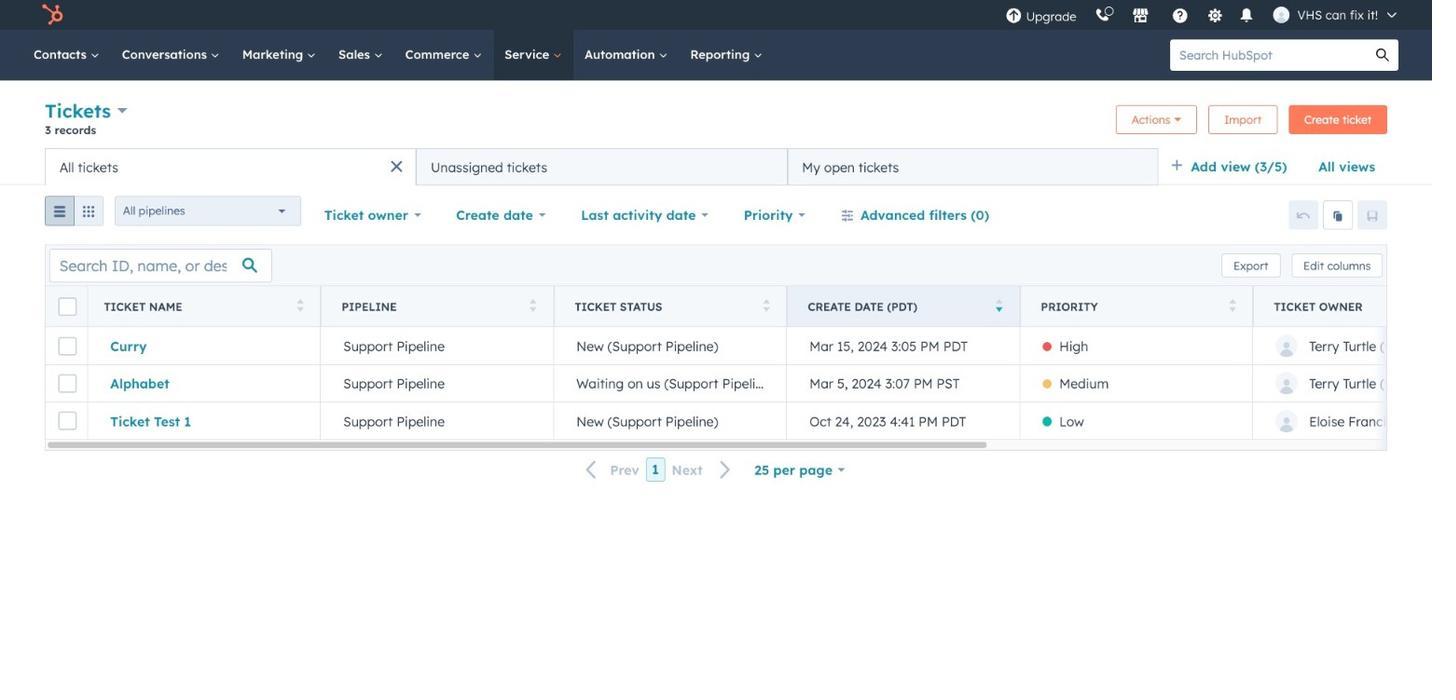 Task type: locate. For each thing, give the bounding box(es) containing it.
group
[[45, 196, 103, 234]]

press to sort. image
[[297, 299, 304, 312], [530, 299, 537, 312], [1229, 299, 1236, 312]]

banner
[[45, 97, 1387, 148]]

pagination navigation
[[575, 457, 743, 483]]

2 horizontal spatial press to sort. image
[[1229, 299, 1236, 312]]

2 press to sort. element from the left
[[530, 299, 537, 315]]

0 horizontal spatial press to sort. image
[[297, 299, 304, 312]]

marketplaces image
[[1132, 8, 1149, 25]]

press to sort. element
[[297, 299, 304, 315], [530, 299, 537, 315], [763, 299, 770, 315], [1229, 299, 1236, 315]]

1 press to sort. image from the left
[[297, 299, 304, 312]]

descending sort. press to sort ascending. image
[[996, 299, 1003, 312]]

Search HubSpot search field
[[1170, 39, 1367, 71]]

jacob simon image
[[1273, 7, 1290, 23]]

1 horizontal spatial press to sort. image
[[530, 299, 537, 312]]

menu
[[996, 0, 1410, 30]]



Task type: describe. For each thing, give the bounding box(es) containing it.
3 press to sort. image from the left
[[1229, 299, 1236, 312]]

2 press to sort. image from the left
[[530, 299, 537, 312]]

press to sort. image
[[763, 299, 770, 312]]

descending sort. press to sort ascending. element
[[996, 299, 1003, 315]]

Search ID, name, or description search field
[[49, 249, 272, 283]]

4 press to sort. element from the left
[[1229, 299, 1236, 315]]

3 press to sort. element from the left
[[763, 299, 770, 315]]

1 press to sort. element from the left
[[297, 299, 304, 315]]



